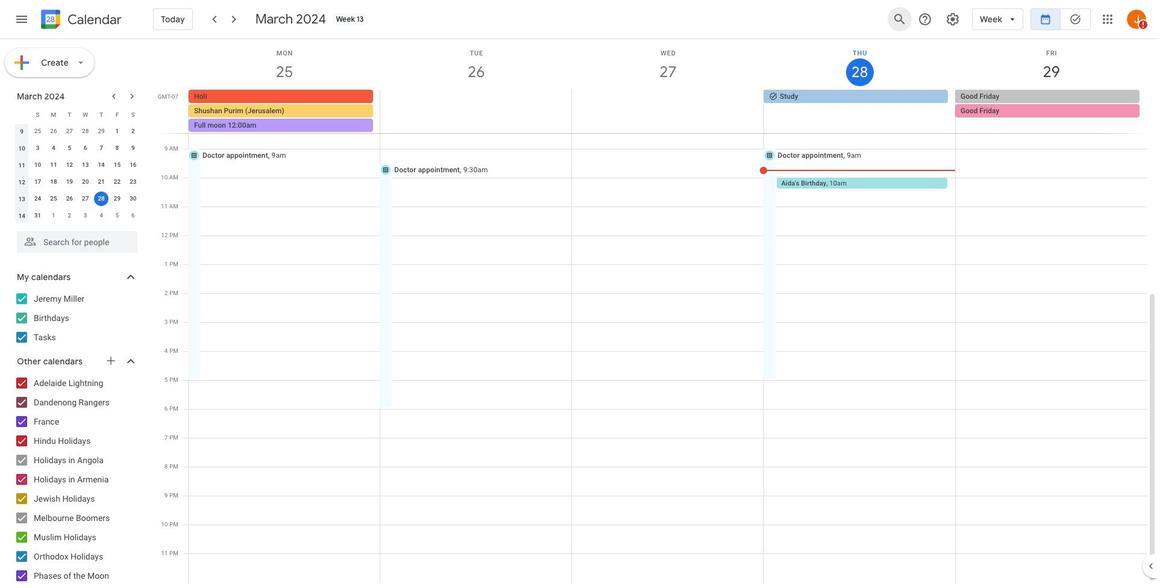 Task type: describe. For each thing, give the bounding box(es) containing it.
heading inside calendar element
[[65, 12, 122, 27]]

april 5 element
[[110, 209, 124, 223]]

settings menu image
[[946, 12, 961, 27]]

25 element
[[46, 192, 61, 206]]

21 element
[[94, 175, 109, 189]]

calendar element
[[39, 7, 122, 34]]

april 4 element
[[94, 209, 109, 223]]

7 element
[[94, 141, 109, 156]]

april 3 element
[[78, 209, 93, 223]]

11 element
[[46, 158, 61, 172]]

19 element
[[62, 175, 77, 189]]

february 26 element
[[46, 124, 61, 139]]

17 element
[[30, 175, 45, 189]]

18 element
[[46, 175, 61, 189]]

march 2024 grid
[[11, 106, 141, 224]]

column header inside march 2024 grid
[[14, 106, 30, 123]]

cell inside march 2024 grid
[[93, 191, 109, 207]]

30 element
[[126, 192, 140, 206]]

31 element
[[30, 209, 45, 223]]

Search for people text field
[[24, 232, 130, 253]]

april 2 element
[[62, 209, 77, 223]]

main drawer image
[[14, 12, 29, 27]]

row group inside march 2024 grid
[[14, 123, 141, 224]]

3 element
[[30, 141, 45, 156]]

6 element
[[78, 141, 93, 156]]

add other calendars image
[[105, 355, 117, 367]]

23 element
[[126, 175, 140, 189]]



Task type: vqa. For each thing, say whether or not it's contained in the screenshot.
26 Element
yes



Task type: locate. For each thing, give the bounding box(es) containing it.
15 element
[[110, 158, 124, 172]]

april 1 element
[[46, 209, 61, 223]]

12 element
[[62, 158, 77, 172]]

april 6 element
[[126, 209, 140, 223]]

row group
[[14, 123, 141, 224]]

my calendars list
[[2, 289, 150, 347]]

other calendars list
[[2, 374, 150, 584]]

5 element
[[62, 141, 77, 156]]

14 element
[[94, 158, 109, 172]]

column header
[[14, 106, 30, 123]]

29 element
[[110, 192, 124, 206]]

4 element
[[46, 141, 61, 156]]

february 28 element
[[78, 124, 93, 139]]

1 element
[[110, 124, 124, 139]]

24 element
[[30, 192, 45, 206]]

february 27 element
[[62, 124, 77, 139]]

22 element
[[110, 175, 124, 189]]

28, today element
[[94, 192, 109, 206]]

heading
[[65, 12, 122, 27]]

26 element
[[62, 192, 77, 206]]

10 element
[[30, 158, 45, 172]]

16 element
[[126, 158, 140, 172]]

grid
[[154, 39, 1158, 584]]

27 element
[[78, 192, 93, 206]]

8 element
[[110, 141, 124, 156]]

2 element
[[126, 124, 140, 139]]

None search field
[[0, 227, 150, 253]]

february 25 element
[[30, 124, 45, 139]]

9 element
[[126, 141, 140, 156]]

row
[[183, 90, 1158, 133], [14, 106, 141, 123], [14, 123, 141, 140], [14, 140, 141, 157], [14, 157, 141, 174], [14, 174, 141, 191], [14, 191, 141, 207], [14, 207, 141, 224]]

february 29 element
[[94, 124, 109, 139]]

20 element
[[78, 175, 93, 189]]

13 element
[[78, 158, 93, 172]]

cell
[[189, 90, 381, 133], [381, 90, 572, 133], [572, 90, 764, 133], [956, 90, 1148, 133], [93, 191, 109, 207]]



